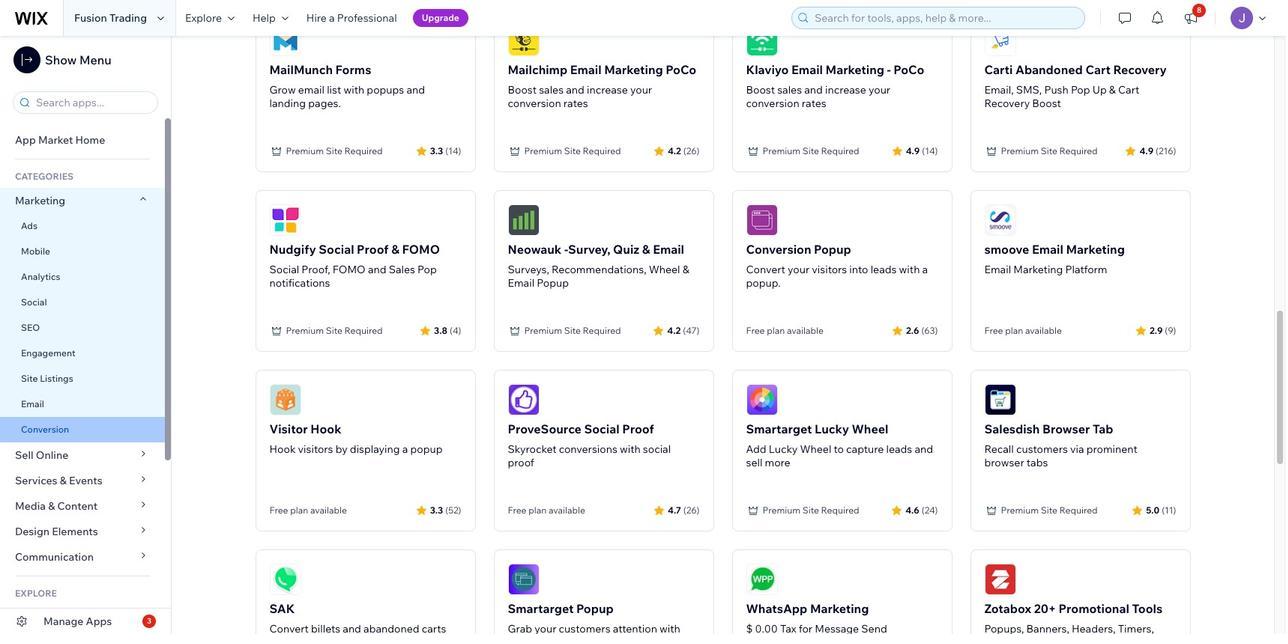 Task type: vqa. For each thing, say whether or not it's contained in the screenshot.


Task type: locate. For each thing, give the bounding box(es) containing it.
site down notifications
[[326, 325, 342, 337]]

2 vertical spatial with
[[620, 443, 641, 456]]

smoove
[[985, 242, 1029, 257]]

tools
[[1132, 602, 1163, 617]]

pop inside the carti abandoned cart recovery email, sms, push pop up & cart recovery boost
[[1071, 83, 1090, 97]]

(26) for provesource social proof
[[683, 505, 700, 516]]

to
[[834, 443, 844, 456]]

0 horizontal spatial conversion
[[21, 424, 69, 435]]

1 vertical spatial with
[[899, 263, 920, 277]]

0 horizontal spatial proof
[[357, 242, 389, 257]]

1 vertical spatial leads
[[886, 443, 912, 456]]

proof for conversions
[[622, 422, 654, 437]]

site
[[326, 145, 342, 157], [564, 145, 581, 157], [803, 145, 819, 157], [1041, 145, 1058, 157], [326, 325, 342, 337], [564, 325, 581, 337], [21, 373, 38, 385], [803, 505, 819, 516], [1041, 505, 1058, 516]]

required down up
[[1060, 145, 1098, 157]]

free plan available up salesdish browser tab logo in the right bottom of the page
[[985, 325, 1062, 337]]

wheel up 4.2 (47)
[[649, 263, 680, 277]]

available for marketing
[[1025, 325, 1062, 337]]

promotional
[[1059, 602, 1129, 617]]

0 vertical spatial with
[[344, 83, 364, 97]]

2 sales from the left
[[777, 83, 802, 97]]

1 horizontal spatial with
[[620, 443, 641, 456]]

services
[[15, 474, 57, 488]]

available down "conversions"
[[549, 505, 585, 516]]

pop left up
[[1071, 83, 1090, 97]]

recall
[[985, 443, 1014, 456]]

help
[[253, 11, 276, 25]]

0 vertical spatial popup
[[814, 242, 851, 257]]

0 horizontal spatial sales
[[539, 83, 564, 97]]

lucky right 'add'
[[769, 443, 798, 456]]

your inside 'conversion popup convert your visitors into leads with a popup.'
[[788, 263, 810, 277]]

premium for wheel
[[763, 505, 801, 516]]

visitor
[[269, 422, 308, 437]]

available for proof
[[549, 505, 585, 516]]

wheel inside the neowauk -survey, quiz & email surveys, recommendations, wheel & email popup
[[649, 263, 680, 277]]

premium for boost
[[763, 145, 801, 157]]

popup
[[814, 242, 851, 257], [537, 277, 569, 290], [576, 602, 614, 617]]

2 (26) from the top
[[683, 505, 700, 516]]

email right smoove
[[1032, 242, 1064, 257]]

premium site required
[[286, 145, 383, 157], [524, 145, 621, 157], [763, 145, 859, 157], [1001, 145, 1098, 157], [286, 325, 383, 337], [524, 325, 621, 337], [763, 505, 859, 516], [1001, 505, 1098, 516]]

0 vertical spatial -
[[887, 62, 891, 77]]

available
[[787, 325, 824, 337], [1025, 325, 1062, 337], [310, 505, 347, 516], [549, 505, 585, 516]]

social link
[[0, 290, 165, 316]]

premium site required for via
[[1001, 505, 1098, 516]]

poco
[[666, 62, 697, 77], [894, 62, 924, 77]]

0 horizontal spatial rates
[[564, 97, 588, 110]]

sales inside mailchimp email marketing poco boost sales and increase your conversion rates
[[539, 83, 564, 97]]

visitors left into
[[812, 263, 847, 277]]

site down mailchimp email marketing poco boost sales and increase your conversion rates
[[564, 145, 581, 157]]

smartarget inside smartarget lucky wheel add lucky wheel to capture leads and sell more
[[746, 422, 812, 437]]

proof for fomo
[[357, 242, 389, 257]]

1 vertical spatial fomo
[[333, 263, 366, 277]]

1 horizontal spatial recovery
[[1113, 62, 1167, 77]]

1 3.3 from the top
[[430, 145, 443, 156]]

email inside "sidebar" element
[[21, 399, 44, 410]]

1 poco from the left
[[666, 62, 697, 77]]

1 vertical spatial proof
[[622, 422, 654, 437]]

conversion inside klaviyo email marketing - poco boost sales and increase your conversion rates
[[746, 97, 800, 110]]

& up 4.2 (47)
[[683, 263, 689, 277]]

visitors inside visitor hook hook visitors by displaying a popup
[[298, 443, 333, 456]]

4.7
[[668, 505, 681, 516]]

conversion inside 'conversion popup convert your visitors into leads with a popup.'
[[746, 242, 811, 257]]

free up the sak logo
[[269, 505, 288, 516]]

site down pages.
[[326, 145, 342, 157]]

leads right into
[[871, 263, 897, 277]]

pop inside nudgify social proof & fomo social proof, fomo and sales pop notifications
[[418, 263, 437, 277]]

1 horizontal spatial increase
[[825, 83, 866, 97]]

0 vertical spatial (26)
[[683, 145, 700, 156]]

0 horizontal spatial visitors
[[298, 443, 333, 456]]

capture
[[846, 443, 884, 456]]

2.6
[[906, 325, 919, 336]]

wheel up capture
[[852, 422, 889, 437]]

mailmunch forms grow email list with popups and landing pages.
[[269, 62, 425, 110]]

and inside nudgify social proof & fomo social proof, fomo and sales pop notifications
[[368, 263, 386, 277]]

0 horizontal spatial a
[[329, 11, 335, 25]]

& right up
[[1109, 83, 1116, 97]]

boost inside mailchimp email marketing poco boost sales and increase your conversion rates
[[508, 83, 537, 97]]

(14) for klaviyo email marketing - poco
[[922, 145, 938, 156]]

3.3 for visitor hook
[[430, 505, 443, 516]]

social up the 'seo'
[[21, 297, 47, 308]]

3.3 (52)
[[430, 505, 461, 516]]

0 horizontal spatial increase
[[587, 83, 628, 97]]

0 horizontal spatial boost
[[508, 83, 537, 97]]

1 vertical spatial smartarget
[[508, 602, 574, 617]]

0 horizontal spatial pop
[[418, 263, 437, 277]]

3.3 for mailmunch forms
[[430, 145, 443, 156]]

site left "listings"
[[21, 373, 38, 385]]

3.3
[[430, 145, 443, 156], [430, 505, 443, 516]]

design elements
[[15, 525, 98, 539]]

2 increase from the left
[[825, 83, 866, 97]]

services & events
[[15, 474, 103, 488]]

categories
[[15, 171, 73, 182]]

required down recommendations, on the top of the page
[[583, 325, 621, 337]]

site listings link
[[0, 367, 165, 392]]

1 horizontal spatial rates
[[802, 97, 827, 110]]

menu
[[79, 52, 111, 67]]

recovery
[[1113, 62, 1167, 77], [985, 97, 1030, 110]]

1 horizontal spatial conversion
[[746, 97, 800, 110]]

email inside mailchimp email marketing poco boost sales and increase your conversion rates
[[570, 62, 602, 77]]

boost inside the carti abandoned cart recovery email, sms, push pop up & cart recovery boost
[[1032, 97, 1061, 110]]

content
[[57, 500, 98, 513]]

1 vertical spatial 4.2
[[667, 325, 681, 336]]

mailchimp email marketing poco logo image
[[508, 25, 539, 56]]

plan up the sak logo
[[290, 505, 308, 516]]

1 vertical spatial wheel
[[852, 422, 889, 437]]

free plan available down "by"
[[269, 505, 347, 516]]

free plan available for conversion
[[746, 325, 824, 337]]

site down smartarget lucky wheel add lucky wheel to capture leads and sell more
[[803, 505, 819, 516]]

0 vertical spatial cart
[[1086, 62, 1111, 77]]

2 vertical spatial wheel
[[800, 443, 832, 456]]

premium site required for social
[[286, 325, 383, 337]]

1 vertical spatial a
[[922, 263, 928, 277]]

(26)
[[683, 145, 700, 156], [683, 505, 700, 516]]

marketing inside "sidebar" element
[[15, 194, 65, 208]]

0 horizontal spatial your
[[630, 83, 652, 97]]

(216)
[[1156, 145, 1176, 156]]

0 horizontal spatial lucky
[[769, 443, 798, 456]]

premium down browser
[[1001, 505, 1039, 516]]

required down klaviyo email marketing - poco boost sales and increase your conversion rates
[[821, 145, 859, 157]]

0 vertical spatial 4.2
[[668, 145, 681, 156]]

site down "tabs"
[[1041, 505, 1058, 516]]

0 horizontal spatial fomo
[[333, 263, 366, 277]]

1 horizontal spatial poco
[[894, 62, 924, 77]]

site for mailmunch
[[326, 145, 342, 157]]

(47)
[[683, 325, 700, 336]]

a right hire
[[329, 11, 335, 25]]

smartarget down smartarget popup logo
[[508, 602, 574, 617]]

1 vertical spatial pop
[[418, 263, 437, 277]]

1 vertical spatial -
[[564, 242, 568, 257]]

required for wheel
[[821, 505, 859, 516]]

tabs
[[1027, 456, 1048, 470]]

4.2 for neowauk -survey, quiz & email
[[667, 325, 681, 336]]

convert
[[746, 263, 785, 277]]

1 vertical spatial visitors
[[298, 443, 333, 456]]

1 vertical spatial (26)
[[683, 505, 700, 516]]

conversion inside conversion link
[[21, 424, 69, 435]]

with left social
[[620, 443, 641, 456]]

2 4.9 from the left
[[1140, 145, 1154, 156]]

with right into
[[899, 263, 920, 277]]

free plan available down popup. on the right of the page
[[746, 325, 824, 337]]

0 vertical spatial 3.3
[[430, 145, 443, 156]]

premium up conversion popup logo
[[763, 145, 801, 157]]

1 horizontal spatial smartarget
[[746, 422, 812, 437]]

site for klaviyo
[[803, 145, 819, 157]]

fusion trading
[[74, 11, 147, 25]]

boost down mailchimp
[[508, 83, 537, 97]]

available down 'conversion popup convert your visitors into leads with a popup.'
[[787, 325, 824, 337]]

premium down sms, on the right top of page
[[1001, 145, 1039, 157]]

premium site required down "tabs"
[[1001, 505, 1098, 516]]

2 horizontal spatial boost
[[1032, 97, 1061, 110]]

conversion up sell online
[[21, 424, 69, 435]]

fusion
[[74, 11, 107, 25]]

social
[[319, 242, 354, 257], [269, 263, 299, 277], [21, 297, 47, 308], [584, 422, 620, 437]]

- inside klaviyo email marketing - poco boost sales and increase your conversion rates
[[887, 62, 891, 77]]

1 vertical spatial conversion
[[21, 424, 69, 435]]

1 horizontal spatial cart
[[1118, 83, 1140, 97]]

premium site required down more
[[763, 505, 859, 516]]

1 horizontal spatial fomo
[[402, 242, 440, 257]]

with inside provesource social proof skyrocket conversions with social proof
[[620, 443, 641, 456]]

proof inside provesource social proof skyrocket conversions with social proof
[[622, 422, 654, 437]]

hook up "by"
[[311, 422, 342, 437]]

plan down proof
[[529, 505, 547, 516]]

1 horizontal spatial sales
[[777, 83, 802, 97]]

2 horizontal spatial your
[[869, 83, 891, 97]]

1 4.2 from the top
[[668, 145, 681, 156]]

with right list
[[344, 83, 364, 97]]

premium down the landing
[[286, 145, 324, 157]]

browser
[[985, 456, 1024, 470]]

social up proof,
[[319, 242, 354, 257]]

1 vertical spatial popup
[[537, 277, 569, 290]]

site down klaviyo email marketing - poco boost sales and increase your conversion rates
[[803, 145, 819, 157]]

premium site required down klaviyo email marketing - poco boost sales and increase your conversion rates
[[763, 145, 859, 157]]

2 conversion from the left
[[746, 97, 800, 110]]

lucky up to
[[815, 422, 849, 437]]

boost down klaviyo
[[746, 83, 775, 97]]

1 horizontal spatial lucky
[[815, 422, 849, 437]]

plan up salesdish browser tab logo in the right bottom of the page
[[1005, 325, 1023, 337]]

fomo up sales
[[402, 242, 440, 257]]

0 vertical spatial smartarget
[[746, 422, 812, 437]]

online
[[36, 449, 68, 462]]

conversion for conversion popup convert your visitors into leads with a popup.
[[746, 242, 811, 257]]

free right (63)
[[985, 325, 1003, 337]]

sales down klaviyo
[[777, 83, 802, 97]]

0 horizontal spatial cart
[[1086, 62, 1111, 77]]

premium site required down recommendations, on the top of the page
[[524, 325, 621, 337]]

premium up neowauk -survey, quiz & email logo
[[524, 145, 562, 157]]

design
[[15, 525, 50, 539]]

1 4.9 from the left
[[906, 145, 920, 156]]

4.9 for carti abandoned cart recovery
[[1140, 145, 1154, 156]]

0 horizontal spatial poco
[[666, 62, 697, 77]]

ads link
[[0, 214, 165, 239]]

1 vertical spatial 3.3
[[430, 505, 443, 516]]

a up 2.6 (63)
[[922, 263, 928, 277]]

0 horizontal spatial -
[[564, 242, 568, 257]]

2 vertical spatial popup
[[576, 602, 614, 617]]

poco inside mailchimp email marketing poco boost sales and increase your conversion rates
[[666, 62, 697, 77]]

premium for via
[[1001, 505, 1039, 516]]

marketing link
[[0, 188, 165, 214]]

0 vertical spatial proof
[[357, 242, 389, 257]]

free down popup. on the right of the page
[[746, 325, 765, 337]]

site down recommendations, on the top of the page
[[564, 325, 581, 337]]

0 horizontal spatial popup
[[537, 277, 569, 290]]

your inside klaviyo email marketing - poco boost sales and increase your conversion rates
[[869, 83, 891, 97]]

-
[[887, 62, 891, 77], [564, 242, 568, 257]]

plan down popup. on the right of the page
[[767, 325, 785, 337]]

app market home
[[15, 133, 105, 147]]

premium site required down mailchimp email marketing poco boost sales and increase your conversion rates
[[524, 145, 621, 157]]

your inside mailchimp email marketing poco boost sales and increase your conversion rates
[[630, 83, 652, 97]]

2 horizontal spatial wheel
[[852, 422, 889, 437]]

with
[[344, 83, 364, 97], [899, 263, 920, 277], [620, 443, 641, 456]]

1 horizontal spatial (14)
[[922, 145, 938, 156]]

hook down visitor
[[269, 443, 296, 456]]

0 horizontal spatial with
[[344, 83, 364, 97]]

premium site required for wheel
[[763, 505, 859, 516]]

email right klaviyo
[[792, 62, 823, 77]]

premium site required down notifications
[[286, 325, 383, 337]]

premium down surveys,
[[524, 325, 562, 337]]

conversion link
[[0, 418, 165, 443]]

free plan available down proof
[[508, 505, 585, 516]]

with inside mailmunch forms grow email list with popups and landing pages.
[[344, 83, 364, 97]]

listings
[[40, 373, 73, 385]]

visitors left "by"
[[298, 443, 333, 456]]

2 vertical spatial a
[[402, 443, 408, 456]]

sell online
[[15, 449, 68, 462]]

smartarget up 'add'
[[746, 422, 812, 437]]

customers
[[1016, 443, 1068, 456]]

conversion
[[746, 242, 811, 257], [21, 424, 69, 435]]

smartarget for smartarget lucky wheel add lucky wheel to capture leads and sell more
[[746, 422, 812, 437]]

0 horizontal spatial wheel
[[649, 263, 680, 277]]

smoove email marketing email marketing platform
[[985, 242, 1125, 277]]

premium down more
[[763, 505, 801, 516]]

- inside the neowauk -survey, quiz & email surveys, recommendations, wheel & email popup
[[564, 242, 568, 257]]

1 rates from the left
[[564, 97, 588, 110]]

1 horizontal spatial popup
[[576, 602, 614, 617]]

ads
[[21, 220, 37, 232]]

plan for provesource
[[529, 505, 547, 516]]

fomo right proof,
[[333, 263, 366, 277]]

1 horizontal spatial a
[[402, 443, 408, 456]]

& right media
[[48, 500, 55, 513]]

pop right sales
[[418, 263, 437, 277]]

required for boost
[[821, 145, 859, 157]]

recommendations,
[[552, 263, 647, 277]]

available for hook
[[310, 505, 347, 516]]

required for via
[[1060, 505, 1098, 516]]

2 4.2 from the top
[[667, 325, 681, 336]]

conversion down klaviyo
[[746, 97, 800, 110]]

email inside klaviyo email marketing - poco boost sales and increase your conversion rates
[[792, 62, 823, 77]]

boost down abandoned at right
[[1032, 97, 1061, 110]]

4.2
[[668, 145, 681, 156], [667, 325, 681, 336]]

required for sms,
[[1060, 145, 1098, 157]]

smartarget lucky wheel logo image
[[746, 385, 778, 416]]

available down smoove email marketing email marketing platform on the top of page
[[1025, 325, 1062, 337]]

conversion down mailchimp
[[508, 97, 561, 110]]

carti abandoned cart recovery logo image
[[985, 25, 1016, 56]]

smartarget popup logo image
[[508, 564, 539, 596]]

0 vertical spatial leads
[[871, 263, 897, 277]]

leads right capture
[[886, 443, 912, 456]]

0 vertical spatial wheel
[[649, 263, 680, 277]]

2 3.3 from the top
[[430, 505, 443, 516]]

required down popups
[[344, 145, 383, 157]]

1 horizontal spatial 4.9
[[1140, 145, 1154, 156]]

rates
[[564, 97, 588, 110], [802, 97, 827, 110]]

1 horizontal spatial proof
[[622, 422, 654, 437]]

poco inside klaviyo email marketing - poco boost sales and increase your conversion rates
[[894, 62, 924, 77]]

sell
[[15, 449, 33, 462]]

sak
[[269, 602, 295, 617]]

1 horizontal spatial -
[[887, 62, 891, 77]]

1 vertical spatial cart
[[1118, 83, 1140, 97]]

email right mailchimp
[[570, 62, 602, 77]]

social up "conversions"
[[584, 422, 620, 437]]

required down nudgify social proof & fomo social proof, fomo and sales pop notifications
[[344, 325, 383, 337]]

provesource social proof logo image
[[508, 385, 539, 416]]

0 horizontal spatial smartarget
[[508, 602, 574, 617]]

show
[[45, 52, 77, 67]]

cart up up
[[1086, 62, 1111, 77]]

conversion up convert
[[746, 242, 811, 257]]

(14)
[[445, 145, 461, 156], [922, 145, 938, 156]]

Search apps... field
[[31, 92, 153, 113]]

sales down mailchimp
[[539, 83, 564, 97]]

0 vertical spatial visitors
[[812, 263, 847, 277]]

2 (14) from the left
[[922, 145, 938, 156]]

wheel left to
[[800, 443, 832, 456]]

0 vertical spatial pop
[[1071, 83, 1090, 97]]

smartarget for smartarget popup
[[508, 602, 574, 617]]

0 horizontal spatial recovery
[[985, 97, 1030, 110]]

2 horizontal spatial a
[[922, 263, 928, 277]]

marketing inside klaviyo email marketing - poco boost sales and increase your conversion rates
[[826, 62, 884, 77]]

& up sales
[[391, 242, 399, 257]]

klaviyo email marketing - poco logo image
[[746, 25, 778, 56]]

1 horizontal spatial boost
[[746, 83, 775, 97]]

social down nudgify
[[269, 263, 299, 277]]

required for with
[[344, 145, 383, 157]]

0 horizontal spatial conversion
[[508, 97, 561, 110]]

email down site listings in the left of the page
[[21, 399, 44, 410]]

2 horizontal spatial popup
[[814, 242, 851, 257]]

1 conversion from the left
[[508, 97, 561, 110]]

conversion popup convert your visitors into leads with a popup.
[[746, 242, 928, 290]]

plan for conversion
[[767, 325, 785, 337]]

smoove email marketing logo image
[[985, 205, 1016, 236]]

klaviyo
[[746, 62, 789, 77]]

1 horizontal spatial hook
[[311, 422, 342, 437]]

visitors
[[812, 263, 847, 277], [298, 443, 333, 456]]

leads inside smartarget lucky wheel add lucky wheel to capture leads and sell more
[[886, 443, 912, 456]]

required down to
[[821, 505, 859, 516]]

0 horizontal spatial 4.9
[[906, 145, 920, 156]]

1 (14) from the left
[[445, 145, 461, 156]]

a left the popup
[[402, 443, 408, 456]]

1 horizontal spatial your
[[788, 263, 810, 277]]

1 sales from the left
[[539, 83, 564, 97]]

0 vertical spatial lucky
[[815, 422, 849, 437]]

2 poco from the left
[[894, 62, 924, 77]]

visitor hook hook visitors by displaying a popup
[[269, 422, 443, 456]]

0 horizontal spatial (14)
[[445, 145, 461, 156]]

site down push
[[1041, 145, 1058, 157]]

premium site required down push
[[1001, 145, 1098, 157]]

available down "by"
[[310, 505, 347, 516]]

mailmunch
[[269, 62, 333, 77]]

2 rates from the left
[[802, 97, 827, 110]]

free for provesource social proof
[[508, 505, 527, 516]]

premium site required down pages.
[[286, 145, 383, 157]]

site for neowauk
[[564, 325, 581, 337]]

required for sales
[[583, 145, 621, 157]]

1 horizontal spatial visitors
[[812, 263, 847, 277]]

1 vertical spatial hook
[[269, 443, 296, 456]]

1 vertical spatial lucky
[[769, 443, 798, 456]]

tab
[[1093, 422, 1114, 437]]

popups
[[367, 83, 404, 97]]

plan for smoove
[[1005, 325, 1023, 337]]

browser
[[1043, 422, 1090, 437]]

proof
[[357, 242, 389, 257], [622, 422, 654, 437]]

required down mailchimp email marketing poco boost sales and increase your conversion rates
[[583, 145, 621, 157]]

2 horizontal spatial with
[[899, 263, 920, 277]]

popup inside 'conversion popup convert your visitors into leads with a popup.'
[[814, 242, 851, 257]]

free down proof
[[508, 505, 527, 516]]

communication link
[[0, 545, 165, 570]]

social inside "sidebar" element
[[21, 297, 47, 308]]

sales
[[539, 83, 564, 97], [777, 83, 802, 97]]

1 (26) from the top
[[683, 145, 700, 156]]

0 vertical spatial conversion
[[746, 242, 811, 257]]

cart right up
[[1118, 83, 1140, 97]]

popup for conversion
[[814, 242, 851, 257]]

push
[[1044, 83, 1069, 97]]

1 increase from the left
[[587, 83, 628, 97]]

email
[[298, 83, 325, 97]]

premium down notifications
[[286, 325, 324, 337]]

(24)
[[922, 505, 938, 516]]

1 horizontal spatial conversion
[[746, 242, 811, 257]]

1 horizontal spatial wheel
[[800, 443, 832, 456]]

visitor hook logo image
[[269, 385, 301, 416]]

1 horizontal spatial pop
[[1071, 83, 1090, 97]]

proof inside nudgify social proof & fomo social proof, fomo and sales pop notifications
[[357, 242, 389, 257]]

&
[[1109, 83, 1116, 97], [391, 242, 399, 257], [642, 242, 650, 257], [683, 263, 689, 277], [60, 474, 67, 488], [48, 500, 55, 513]]

required down via
[[1060, 505, 1098, 516]]

a inside 'conversion popup convert your visitors into leads with a popup.'
[[922, 263, 928, 277]]



Task type: describe. For each thing, give the bounding box(es) containing it.
prominent
[[1087, 443, 1138, 456]]

premium site required for sales
[[524, 145, 621, 157]]

required for social
[[344, 325, 383, 337]]

survey,
[[568, 242, 611, 257]]

via
[[1070, 443, 1084, 456]]

8
[[1197, 5, 1202, 15]]

hire a professional link
[[297, 0, 406, 36]]

list
[[327, 83, 341, 97]]

with inside 'conversion popup convert your visitors into leads with a popup.'
[[899, 263, 920, 277]]

premium for sms,
[[1001, 145, 1039, 157]]

20+
[[1034, 602, 1056, 617]]

email down smoove
[[985, 263, 1011, 277]]

events
[[69, 474, 103, 488]]

help button
[[244, 0, 297, 36]]

2.9 (9)
[[1150, 325, 1176, 336]]

increase inside mailchimp email marketing poco boost sales and increase your conversion rates
[[587, 83, 628, 97]]

3.8
[[434, 325, 448, 336]]

explore
[[15, 588, 57, 600]]

with for mailmunch forms
[[344, 83, 364, 97]]

0 vertical spatial hook
[[311, 422, 342, 437]]

site for smartarget
[[803, 505, 819, 516]]

sales inside klaviyo email marketing - poco boost sales and increase your conversion rates
[[777, 83, 802, 97]]

& inside the carti abandoned cart recovery email, sms, push pop up & cart recovery boost
[[1109, 83, 1116, 97]]

neowauk -survey, quiz & email surveys, recommendations, wheel & email popup
[[508, 242, 689, 290]]

sak logo image
[[269, 564, 301, 596]]

4.2 (26)
[[668, 145, 700, 156]]

2.6 (63)
[[906, 325, 938, 336]]

4.6
[[906, 505, 920, 516]]

mobile
[[21, 246, 50, 257]]

manage
[[43, 615, 84, 629]]

4.7 (26)
[[668, 505, 700, 516]]

email down neowauk
[[508, 277, 535, 290]]

media & content
[[15, 500, 98, 513]]

smartarget lucky wheel add lucky wheel to capture leads and sell more
[[746, 422, 933, 470]]

by
[[336, 443, 348, 456]]

mailchimp
[[508, 62, 568, 77]]

premium site required for boost
[[763, 145, 859, 157]]

premium for social
[[286, 325, 324, 337]]

neowauk -survey, quiz & email logo image
[[508, 205, 539, 236]]

4.9 (216)
[[1140, 145, 1176, 156]]

conversion inside mailchimp email marketing poco boost sales and increase your conversion rates
[[508, 97, 561, 110]]

neowauk
[[508, 242, 562, 257]]

popup for smartarget
[[576, 602, 614, 617]]

free plan available for visitor
[[269, 505, 347, 516]]

popup inside the neowauk -survey, quiz & email surveys, recommendations, wheel & email popup
[[537, 277, 569, 290]]

2.9
[[1150, 325, 1163, 336]]

and inside mailchimp email marketing poco boost sales and increase your conversion rates
[[566, 83, 585, 97]]

and inside smartarget lucky wheel add lucky wheel to capture leads and sell more
[[915, 443, 933, 456]]

4.9 (14)
[[906, 145, 938, 156]]

Search for tools, apps, help & more... field
[[810, 7, 1080, 28]]

hire a professional
[[306, 11, 397, 25]]

free for conversion popup
[[746, 325, 765, 337]]

available for convert
[[787, 325, 824, 337]]

upgrade
[[422, 12, 459, 23]]

klaviyo email marketing - poco boost sales and increase your conversion rates
[[746, 62, 924, 110]]

proof
[[508, 456, 534, 470]]

with for provesource social proof
[[620, 443, 641, 456]]

grow
[[269, 83, 296, 97]]

whatsapp marketing logo image
[[746, 564, 778, 596]]

(63)
[[921, 325, 938, 336]]

(9)
[[1165, 325, 1176, 336]]

nudgify social proof & fomo social proof, fomo and sales pop notifications
[[269, 242, 440, 290]]

0 vertical spatial a
[[329, 11, 335, 25]]

(26) for mailchimp email marketing poco
[[683, 145, 700, 156]]

0 vertical spatial fomo
[[402, 242, 440, 257]]

analytics link
[[0, 265, 165, 290]]

& left events
[[60, 474, 67, 488]]

premium for sales
[[524, 145, 562, 157]]

increase inside klaviyo email marketing - poco boost sales and increase your conversion rates
[[825, 83, 866, 97]]

and inside klaviyo email marketing - poco boost sales and increase your conversion rates
[[804, 83, 823, 97]]

marketing inside mailchimp email marketing poco boost sales and increase your conversion rates
[[604, 62, 663, 77]]

leads inside 'conversion popup convert your visitors into leads with a popup.'
[[871, 263, 897, 277]]

apps
[[86, 615, 112, 629]]

email link
[[0, 392, 165, 418]]

premium for with
[[286, 145, 324, 157]]

plan for visitor
[[290, 505, 308, 516]]

seo link
[[0, 316, 165, 341]]

mailchimp email marketing poco boost sales and increase your conversion rates
[[508, 62, 697, 110]]

free plan available for provesource
[[508, 505, 585, 516]]

free plan available for smoove
[[985, 325, 1062, 337]]

social inside provesource social proof skyrocket conversions with social proof
[[584, 422, 620, 437]]

market
[[38, 133, 73, 147]]

analytics
[[21, 271, 60, 283]]

surveys,
[[508, 263, 549, 277]]

premium site required for email
[[524, 325, 621, 337]]

4.2 (47)
[[667, 325, 700, 336]]

trading
[[109, 11, 147, 25]]

conversion for conversion
[[21, 424, 69, 435]]

site for carti
[[1041, 145, 1058, 157]]

sidebar element
[[0, 36, 172, 635]]

forms
[[335, 62, 371, 77]]

0 vertical spatial recovery
[[1113, 62, 1167, 77]]

whatsapp
[[746, 602, 808, 617]]

rates inside klaviyo email marketing - poco boost sales and increase your conversion rates
[[802, 97, 827, 110]]

(52)
[[445, 505, 461, 516]]

show menu button
[[13, 46, 111, 73]]

5.0
[[1146, 505, 1160, 516]]

salesdish browser tab logo image
[[985, 385, 1016, 416]]

1 vertical spatial recovery
[[985, 97, 1030, 110]]

4.9 for klaviyo email marketing - poco
[[906, 145, 920, 156]]

elements
[[52, 525, 98, 539]]

site for nudgify
[[326, 325, 342, 337]]

conversion popup logo image
[[746, 205, 778, 236]]

and inside mailmunch forms grow email list with popups and landing pages.
[[407, 83, 425, 97]]

site inside the site listings link
[[21, 373, 38, 385]]

media
[[15, 500, 46, 513]]

mailmunch forms logo image
[[269, 25, 301, 56]]

sell
[[746, 456, 763, 470]]

& right quiz
[[642, 242, 650, 257]]

upgrade button
[[413, 9, 468, 27]]

free for smoove email marketing
[[985, 325, 1003, 337]]

email,
[[985, 83, 1014, 97]]

carti
[[985, 62, 1013, 77]]

up
[[1093, 83, 1107, 97]]

rates inside mailchimp email marketing poco boost sales and increase your conversion rates
[[564, 97, 588, 110]]

services & events link
[[0, 468, 165, 494]]

premium site required for sms,
[[1001, 145, 1098, 157]]

(14) for mailmunch forms
[[445, 145, 461, 156]]

visitors inside 'conversion popup convert your visitors into leads with a popup.'
[[812, 263, 847, 277]]

engagement
[[21, 348, 75, 359]]

site for salesdish
[[1041, 505, 1058, 516]]

popup
[[410, 443, 443, 456]]

a inside visitor hook hook visitors by displaying a popup
[[402, 443, 408, 456]]

home
[[75, 133, 105, 147]]

displaying
[[350, 443, 400, 456]]

explore
[[185, 11, 222, 25]]

site for mailchimp
[[564, 145, 581, 157]]

free for visitor hook
[[269, 505, 288, 516]]

abandoned
[[1016, 62, 1083, 77]]

show menu
[[45, 52, 111, 67]]

premium for email
[[524, 325, 562, 337]]

& inside nudgify social proof & fomo social proof, fomo and sales pop notifications
[[391, 242, 399, 257]]

email right quiz
[[653, 242, 684, 257]]

boost inside klaviyo email marketing - poco boost sales and increase your conversion rates
[[746, 83, 775, 97]]

0 horizontal spatial hook
[[269, 443, 296, 456]]

conversions
[[559, 443, 617, 456]]

whatsapp marketing
[[746, 602, 869, 617]]

hire
[[306, 11, 327, 25]]

4.2 for mailchimp email marketing poco
[[668, 145, 681, 156]]

required for email
[[583, 325, 621, 337]]

provesource
[[508, 422, 582, 437]]

platform
[[1066, 263, 1107, 277]]

media & content link
[[0, 494, 165, 519]]

8 button
[[1175, 0, 1208, 36]]

zotabox 20+ promotional tools logo image
[[985, 564, 1016, 596]]

nudgify social proof & fomo logo image
[[269, 205, 301, 236]]

social
[[643, 443, 671, 456]]

into
[[850, 263, 868, 277]]

design elements link
[[0, 519, 165, 545]]

premium site required for with
[[286, 145, 383, 157]]



